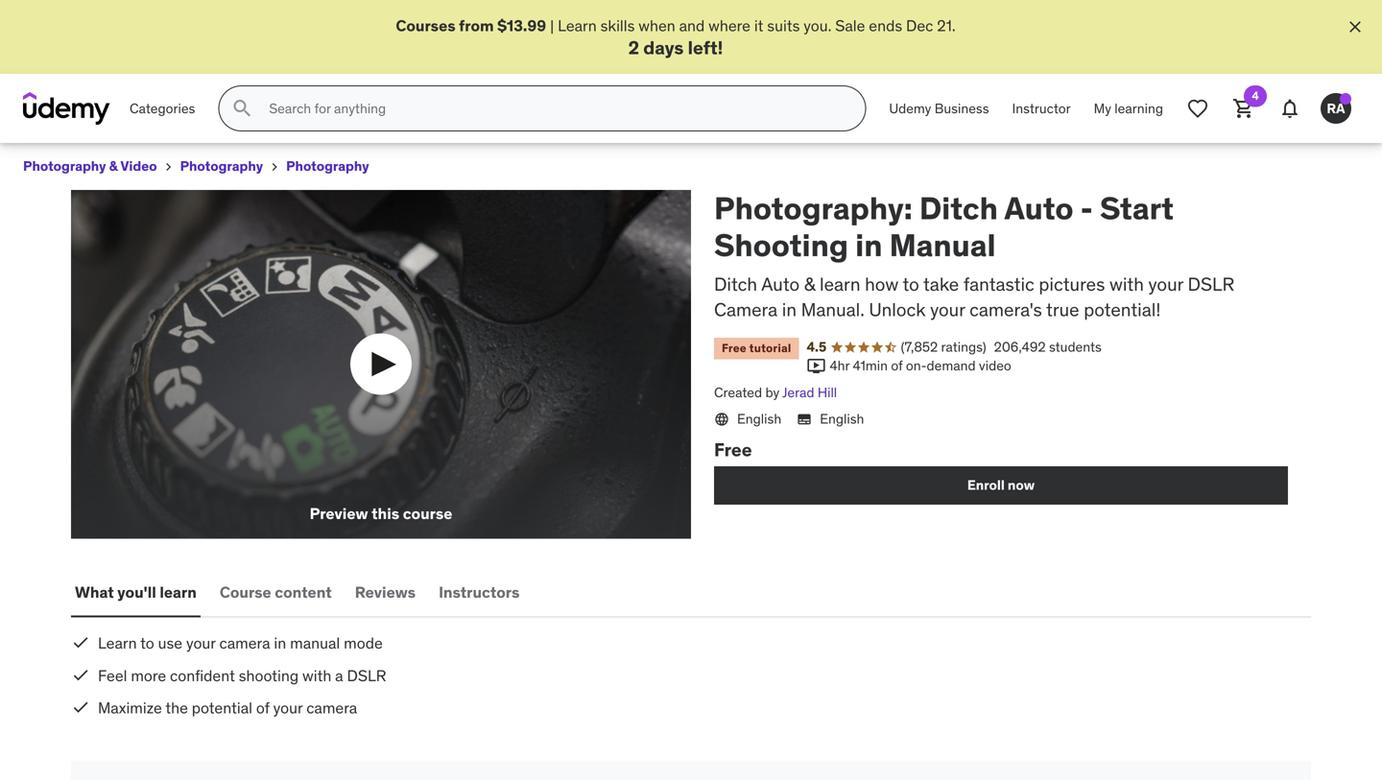 Task type: vqa. For each thing, say whether or not it's contained in the screenshot.
Hill
yes



Task type: locate. For each thing, give the bounding box(es) containing it.
small image left maximize
[[71, 698, 90, 717]]

your
[[1149, 273, 1184, 296], [931, 298, 966, 321], [186, 634, 216, 653], [273, 699, 303, 718]]

1 vertical spatial learn
[[98, 634, 137, 653]]

1 vertical spatial to
[[140, 634, 154, 653]]

1 horizontal spatial dslr
[[1188, 273, 1235, 296]]

learn
[[558, 16, 597, 36], [98, 634, 137, 653]]

0 horizontal spatial xsmall image
[[161, 160, 176, 175]]

course content button
[[216, 570, 336, 616]]

0 horizontal spatial in
[[274, 634, 286, 653]]

in up how
[[856, 226, 883, 264]]

1 horizontal spatial learn
[[558, 16, 597, 36]]

true
[[1047, 298, 1080, 321]]

1 horizontal spatial photography
[[180, 158, 263, 175]]

my learning
[[1094, 100, 1164, 117]]

& up 'manual.'
[[804, 273, 816, 296]]

dslr
[[1188, 273, 1235, 296], [347, 666, 387, 686]]

41min
[[853, 357, 888, 375]]

small image down 4.5
[[807, 357, 826, 376]]

enroll now button
[[714, 466, 1289, 505]]

learn right you'll
[[160, 583, 197, 602]]

1 vertical spatial camera
[[307, 699, 357, 718]]

1 horizontal spatial ditch
[[920, 189, 999, 228]]

0 vertical spatial free
[[722, 341, 747, 356]]

0 vertical spatial small image
[[71, 633, 90, 652]]

english down hill
[[820, 411, 865, 428]]

3 photography from the left
[[286, 158, 369, 175]]

2 photography from the left
[[180, 158, 263, 175]]

camera up feel more confident shooting with a dslr
[[219, 634, 270, 653]]

&
[[109, 158, 118, 175], [804, 273, 816, 296]]

photography:
[[714, 189, 913, 228]]

your down shooting
[[273, 699, 303, 718]]

1 horizontal spatial english
[[820, 411, 865, 428]]

small image
[[71, 633, 90, 652], [71, 698, 90, 717]]

0 vertical spatial &
[[109, 158, 118, 175]]

1 horizontal spatial in
[[782, 298, 797, 321]]

auto
[[1005, 189, 1074, 228], [762, 273, 800, 296]]

learn
[[820, 273, 861, 296], [160, 583, 197, 602]]

preview
[[310, 504, 368, 524]]

with up potential!
[[1110, 273, 1145, 296]]

learn inside photography: ditch auto - start shooting in manual ditch auto & learn how to take fantastic pictures with your dslr camera in manual. unlock your camera's true potential!
[[820, 273, 861, 296]]

1 vertical spatial with
[[303, 666, 332, 686]]

start
[[1101, 189, 1175, 228]]

1 vertical spatial &
[[804, 273, 816, 296]]

1 vertical spatial ditch
[[714, 273, 758, 296]]

1 xsmall image from the left
[[161, 160, 176, 175]]

free left tutorial
[[722, 341, 747, 356]]

ditch up 'camera'
[[714, 273, 758, 296]]

camera down a
[[307, 699, 357, 718]]

4
[[1252, 89, 1260, 103]]

to left use
[[140, 634, 154, 653]]

& left the video
[[109, 158, 118, 175]]

1 small image from the top
[[71, 633, 90, 652]]

reviews
[[355, 583, 416, 602]]

ra
[[1327, 100, 1346, 117]]

with left a
[[303, 666, 332, 686]]

dec
[[906, 16, 934, 36]]

0 horizontal spatial auto
[[762, 273, 800, 296]]

by
[[766, 384, 780, 401]]

0 horizontal spatial dslr
[[347, 666, 387, 686]]

free down course language icon
[[714, 438, 752, 461]]

1 horizontal spatial &
[[804, 273, 816, 296]]

manual.
[[801, 298, 865, 321]]

1 vertical spatial free
[[714, 438, 752, 461]]

small image for maximize the potential of your camera
[[71, 698, 90, 717]]

1 vertical spatial auto
[[762, 273, 800, 296]]

udemy
[[890, 100, 932, 117]]

photography link
[[180, 155, 263, 179], [286, 155, 369, 179]]

$13.99
[[498, 16, 547, 36]]

of left on-
[[891, 357, 903, 375]]

this
[[372, 504, 400, 524]]

unlock
[[869, 298, 926, 321]]

free tutorial
[[722, 341, 792, 356]]

1 vertical spatial in
[[782, 298, 797, 321]]

2 vertical spatial in
[[274, 634, 286, 653]]

days
[[644, 36, 684, 59]]

auto left -
[[1005, 189, 1074, 228]]

created by jerad hill
[[714, 384, 838, 401]]

the
[[165, 699, 188, 718]]

2 photography link from the left
[[286, 155, 369, 179]]

of down shooting
[[256, 699, 270, 718]]

submit search image
[[231, 97, 254, 120]]

instructor link
[[1001, 86, 1083, 132]]

camera
[[219, 634, 270, 653], [307, 699, 357, 718]]

1 horizontal spatial small image
[[807, 357, 826, 376]]

0 horizontal spatial &
[[109, 158, 118, 175]]

1 vertical spatial small image
[[71, 698, 90, 717]]

small image
[[807, 357, 826, 376], [71, 666, 90, 685]]

maximize the potential of your camera
[[98, 699, 357, 718]]

2 small image from the top
[[71, 698, 90, 717]]

0 horizontal spatial english
[[737, 411, 782, 428]]

demand
[[927, 357, 976, 375]]

2 horizontal spatial photography
[[286, 158, 369, 175]]

0 vertical spatial small image
[[807, 357, 826, 376]]

english
[[737, 411, 782, 428], [820, 411, 865, 428]]

0 horizontal spatial photography link
[[180, 155, 263, 179]]

1 horizontal spatial photography link
[[286, 155, 369, 179]]

0 vertical spatial with
[[1110, 273, 1145, 296]]

maximize
[[98, 699, 162, 718]]

to up unlock
[[903, 273, 920, 296]]

0 horizontal spatial small image
[[71, 666, 90, 685]]

closed captions image
[[797, 412, 813, 427]]

udemy image
[[23, 92, 110, 125]]

1 horizontal spatial to
[[903, 273, 920, 296]]

learn right "|" on the left
[[558, 16, 597, 36]]

left!
[[688, 36, 724, 59]]

1 horizontal spatial of
[[891, 357, 903, 375]]

business
[[935, 100, 990, 117]]

4 link
[[1221, 86, 1268, 132]]

course
[[403, 504, 453, 524]]

enroll
[[968, 477, 1005, 494]]

small image for learn to use your camera in manual mode
[[71, 633, 90, 652]]

0 horizontal spatial photography
[[23, 158, 106, 175]]

sale
[[836, 16, 866, 36]]

small image left feel
[[71, 666, 90, 685]]

photography: ditch auto - start shooting in manual ditch auto & learn how to take fantastic pictures with your dslr camera in manual. unlock your camera's true potential!
[[714, 189, 1235, 321]]

1 photography link from the left
[[180, 155, 263, 179]]

0 horizontal spatial learn
[[160, 583, 197, 602]]

1 horizontal spatial with
[[1110, 273, 1145, 296]]

1 horizontal spatial learn
[[820, 273, 861, 296]]

it
[[755, 16, 764, 36]]

auto down shooting
[[762, 273, 800, 296]]

(7,852
[[901, 338, 938, 356]]

camera
[[714, 298, 778, 321]]

xsmall image
[[161, 160, 176, 175], [267, 160, 282, 175]]

course
[[220, 583, 271, 602]]

photography
[[23, 158, 106, 175], [180, 158, 263, 175], [286, 158, 369, 175]]

of
[[891, 357, 903, 375], [256, 699, 270, 718]]

ditch up the take
[[920, 189, 999, 228]]

1 horizontal spatial auto
[[1005, 189, 1074, 228]]

learn up feel
[[98, 634, 137, 653]]

photography & video link
[[23, 155, 157, 179]]

0 horizontal spatial to
[[140, 634, 154, 653]]

learning
[[1115, 100, 1164, 117]]

0 horizontal spatial camera
[[219, 634, 270, 653]]

& inside photography & video link
[[109, 158, 118, 175]]

0 vertical spatial learn
[[558, 16, 597, 36]]

0 vertical spatial to
[[903, 273, 920, 296]]

1 vertical spatial learn
[[160, 583, 197, 602]]

1 horizontal spatial xsmall image
[[267, 160, 282, 175]]

in
[[856, 226, 883, 264], [782, 298, 797, 321], [274, 634, 286, 653]]

english down by
[[737, 411, 782, 428]]

0 horizontal spatial of
[[256, 699, 270, 718]]

video
[[979, 357, 1012, 375]]

ditch
[[920, 189, 999, 228], [714, 273, 758, 296]]

from
[[459, 16, 494, 36]]

1 vertical spatial small image
[[71, 666, 90, 685]]

0 vertical spatial learn
[[820, 273, 861, 296]]

2 horizontal spatial in
[[856, 226, 883, 264]]

2 xsmall image from the left
[[267, 160, 282, 175]]

small image down what
[[71, 633, 90, 652]]

with inside photography: ditch auto - start shooting in manual ditch auto & learn how to take fantastic pictures with your dslr camera in manual. unlock your camera's true potential!
[[1110, 273, 1145, 296]]

fantastic
[[964, 273, 1035, 296]]

instructors button
[[435, 570, 524, 616]]

0 vertical spatial in
[[856, 226, 883, 264]]

in up shooting
[[274, 634, 286, 653]]

0 vertical spatial dslr
[[1188, 273, 1235, 296]]

1 english from the left
[[737, 411, 782, 428]]

close image
[[1346, 17, 1366, 36]]

0 vertical spatial ditch
[[920, 189, 999, 228]]

learn up 'manual.'
[[820, 273, 861, 296]]

in up tutorial
[[782, 298, 797, 321]]

shooting
[[714, 226, 849, 264]]



Task type: describe. For each thing, give the bounding box(es) containing it.
preview this course button
[[71, 190, 691, 539]]

jerad hill link
[[783, 384, 838, 401]]

categories
[[130, 100, 195, 117]]

notifications image
[[1279, 97, 1302, 120]]

and
[[680, 16, 705, 36]]

manual
[[890, 226, 996, 264]]

my
[[1094, 100, 1112, 117]]

camera's
[[970, 298, 1043, 321]]

what
[[75, 583, 114, 602]]

categories button
[[118, 86, 207, 132]]

shopping cart with 4 items image
[[1233, 97, 1256, 120]]

manual
[[290, 634, 340, 653]]

206,492 students
[[995, 338, 1102, 356]]

you.
[[804, 16, 832, 36]]

content
[[275, 583, 332, 602]]

my learning link
[[1083, 86, 1175, 132]]

ends
[[869, 16, 903, 36]]

skills
[[601, 16, 635, 36]]

students
[[1050, 338, 1102, 356]]

1 horizontal spatial camera
[[307, 699, 357, 718]]

more
[[131, 666, 166, 686]]

where
[[709, 16, 751, 36]]

udemy business
[[890, 100, 990, 117]]

1 vertical spatial of
[[256, 699, 270, 718]]

0 vertical spatial of
[[891, 357, 903, 375]]

hill
[[818, 384, 838, 401]]

potential!
[[1084, 298, 1161, 321]]

learn to use your camera in manual mode
[[98, 634, 383, 653]]

courses
[[396, 16, 456, 36]]

ra link
[[1314, 86, 1360, 132]]

instructors
[[439, 583, 520, 602]]

instructor
[[1013, 100, 1071, 117]]

you'll
[[117, 583, 156, 602]]

enroll now
[[968, 477, 1035, 494]]

dslr inside photography: ditch auto - start shooting in manual ditch auto & learn how to take fantastic pictures with your dslr camera in manual. unlock your camera's true potential!
[[1188, 273, 1235, 296]]

free for free tutorial
[[722, 341, 747, 356]]

you have alerts image
[[1341, 93, 1352, 105]]

created
[[714, 384, 763, 401]]

-
[[1081, 189, 1094, 228]]

(7,852 ratings)
[[901, 338, 987, 356]]

0 horizontal spatial with
[[303, 666, 332, 686]]

what you'll learn button
[[71, 570, 201, 616]]

confident
[[170, 666, 235, 686]]

1 photography from the left
[[23, 158, 106, 175]]

pictures
[[1039, 273, 1106, 296]]

feel
[[98, 666, 127, 686]]

now
[[1008, 477, 1035, 494]]

course language image
[[714, 412, 730, 427]]

free for free
[[714, 438, 752, 461]]

0 vertical spatial auto
[[1005, 189, 1074, 228]]

preview this course
[[310, 504, 453, 524]]

your up potential!
[[1149, 273, 1184, 296]]

2 english from the left
[[820, 411, 865, 428]]

what you'll learn
[[75, 583, 197, 602]]

0 horizontal spatial ditch
[[714, 273, 758, 296]]

2
[[629, 36, 640, 59]]

course content
[[220, 583, 332, 602]]

ratings)
[[942, 338, 987, 356]]

tutorial
[[750, 341, 792, 356]]

potential
[[192, 699, 253, 718]]

on-
[[906, 357, 927, 375]]

reviews button
[[351, 570, 420, 616]]

shooting
[[239, 666, 299, 686]]

photography & video
[[23, 158, 157, 175]]

courses from $13.99 | learn skills when and where it suits you. sale ends dec 21. 2 days left!
[[396, 16, 956, 59]]

1 vertical spatial dslr
[[347, 666, 387, 686]]

21.
[[937, 16, 956, 36]]

your down the take
[[931, 298, 966, 321]]

0 vertical spatial camera
[[219, 634, 270, 653]]

take
[[924, 273, 960, 296]]

suits
[[768, 16, 800, 36]]

a
[[335, 666, 343, 686]]

udemy business link
[[878, 86, 1001, 132]]

use
[[158, 634, 183, 653]]

4hr
[[830, 357, 850, 375]]

your right use
[[186, 634, 216, 653]]

jerad
[[783, 384, 815, 401]]

wishlist image
[[1187, 97, 1210, 120]]

Search for anything text field
[[265, 92, 842, 125]]

4hr 41min of on-demand video
[[830, 357, 1012, 375]]

|
[[550, 16, 554, 36]]

video
[[121, 158, 157, 175]]

0 horizontal spatial learn
[[98, 634, 137, 653]]

feel more confident shooting with a dslr
[[98, 666, 387, 686]]

to inside photography: ditch auto - start shooting in manual ditch auto & learn how to take fantastic pictures with your dslr camera in manual. unlock your camera's true potential!
[[903, 273, 920, 296]]

learn inside button
[[160, 583, 197, 602]]

& inside photography: ditch auto - start shooting in manual ditch auto & learn how to take fantastic pictures with your dslr camera in manual. unlock your camera's true potential!
[[804, 273, 816, 296]]

learn inside the courses from $13.99 | learn skills when and where it suits you. sale ends dec 21. 2 days left!
[[558, 16, 597, 36]]

206,492
[[995, 338, 1046, 356]]



